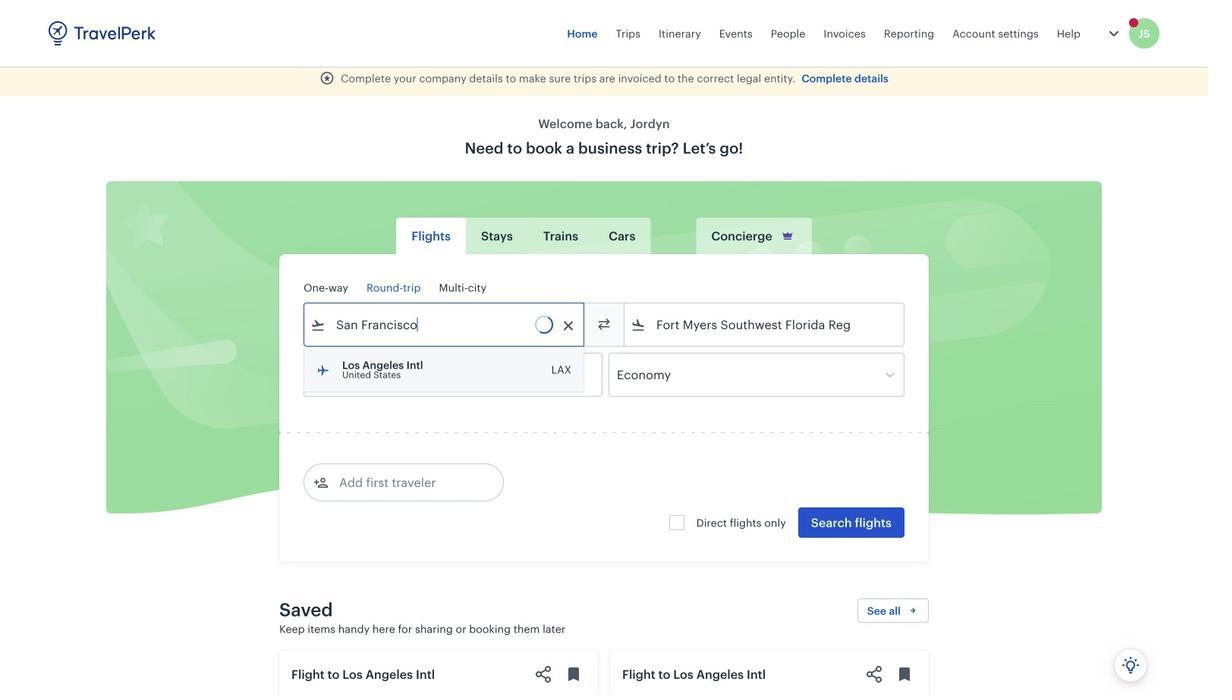 Task type: locate. For each thing, give the bounding box(es) containing it.
To search field
[[646, 313, 885, 337]]

From search field
[[326, 313, 564, 337]]

Add first traveler search field
[[329, 471, 487, 495]]



Task type: describe. For each thing, give the bounding box(es) containing it.
Depart text field
[[326, 354, 405, 396]]

Return text field
[[416, 354, 495, 396]]



